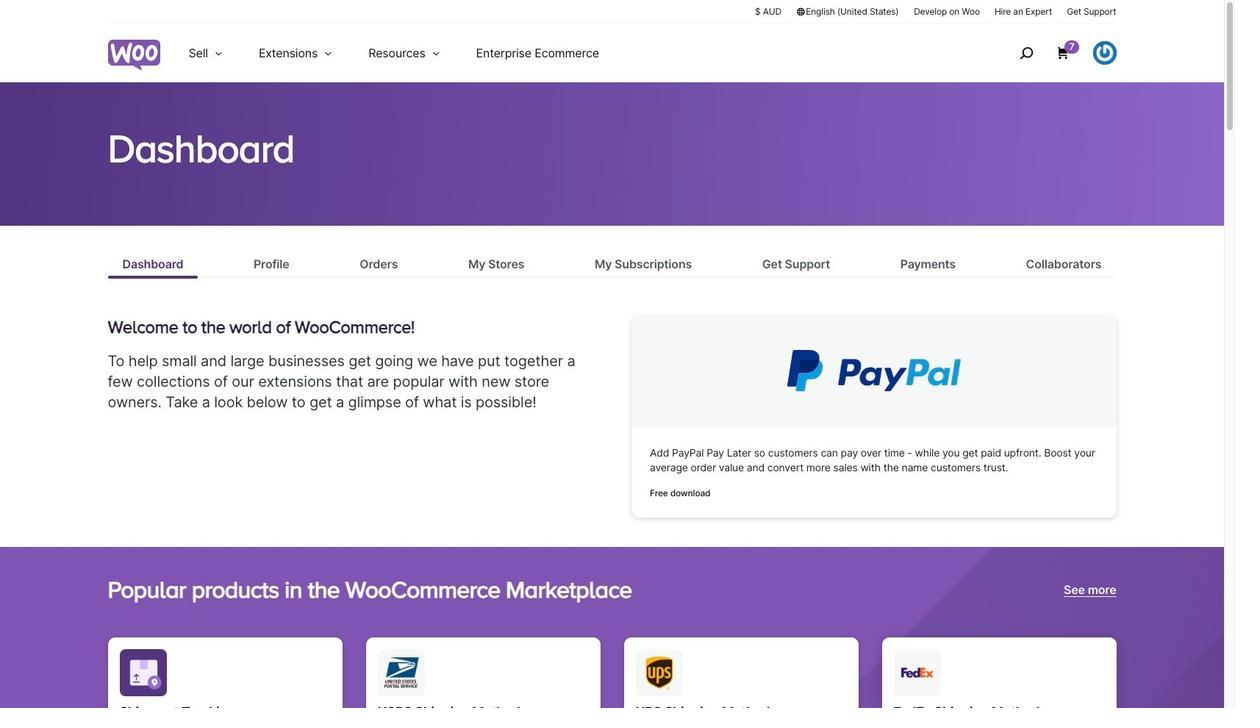 Task type: locate. For each thing, give the bounding box(es) containing it.
service navigation menu element
[[988, 29, 1116, 77]]



Task type: describe. For each thing, give the bounding box(es) containing it.
open account menu image
[[1093, 41, 1116, 65]]

search image
[[1015, 41, 1038, 65]]



